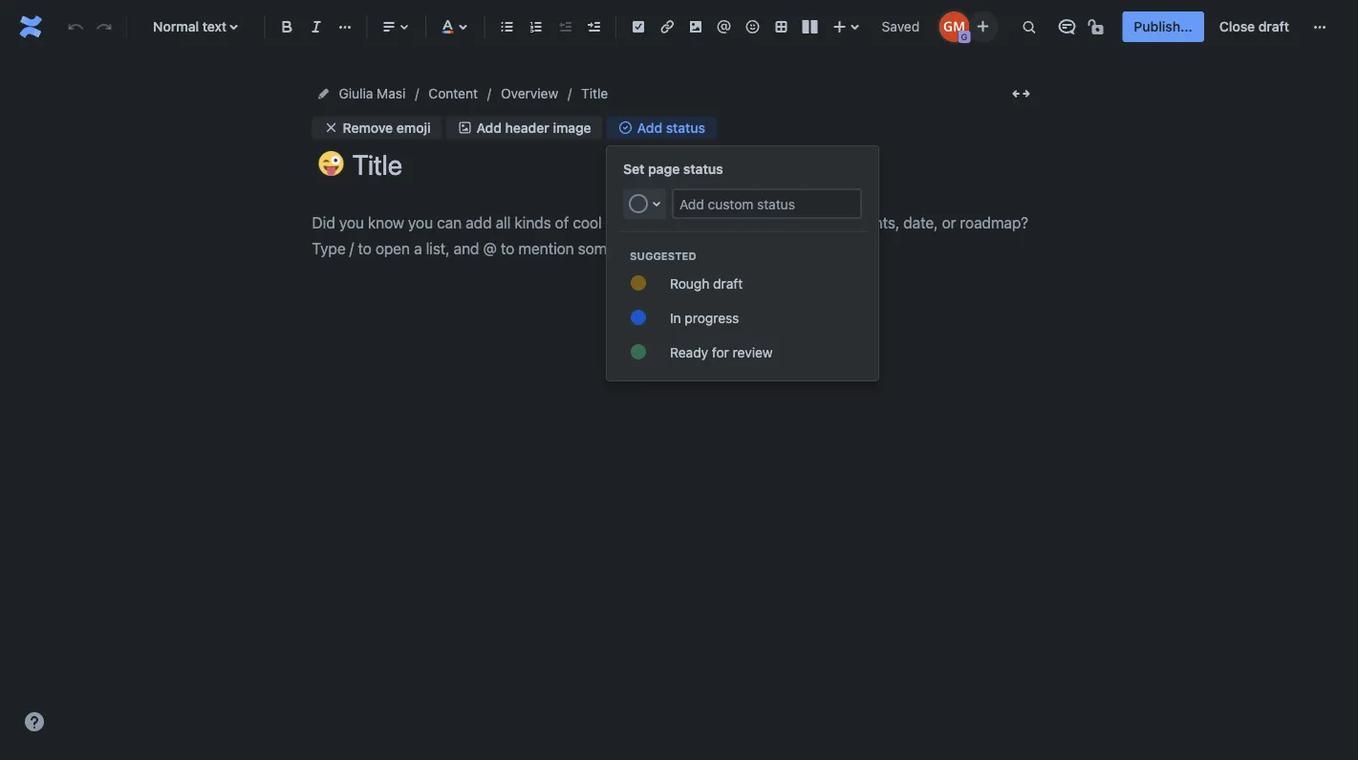 Task type: describe. For each thing, give the bounding box(es) containing it.
title link
[[581, 82, 608, 105]]

align left image
[[377, 15, 400, 38]]

in progress button
[[607, 300, 879, 335]]

giulia masi image
[[939, 11, 970, 42]]

image icon image
[[457, 120, 473, 135]]

more image
[[1309, 15, 1332, 38]]

masi
[[377, 86, 406, 101]]

suggested element containing suggested
[[630, 250, 879, 262]]

add header image button
[[446, 116, 603, 139]]

add status
[[637, 119, 705, 135]]

title
[[581, 86, 608, 101]]

add for add header image
[[477, 119, 502, 135]]

normal text button
[[135, 6, 257, 48]]

bullet list ⌘⇧8 image
[[496, 15, 519, 38]]

giulia
[[339, 86, 373, 101]]

publish...
[[1134, 19, 1193, 34]]

undo ⌘z image
[[64, 15, 87, 38]]

overview link
[[501, 82, 558, 105]]

more formatting image
[[334, 15, 356, 38]]

page
[[648, 161, 680, 177]]

review
[[733, 344, 773, 360]]

add for add status
[[637, 119, 663, 135]]

saved
[[882, 19, 920, 34]]

remove emoji image
[[324, 120, 339, 135]]

rough draft
[[670, 275, 743, 291]]

suggested
[[630, 250, 697, 262]]

remove emoji button
[[312, 116, 442, 139]]

no restrictions image
[[1086, 15, 1109, 38]]

progress
[[685, 309, 739, 325]]

mention image
[[713, 15, 736, 38]]

ready for review
[[670, 344, 773, 360]]

close
[[1220, 19, 1255, 34]]

link image
[[656, 15, 679, 38]]

:stuck_out_tongue_winking_eye: image
[[319, 151, 344, 176]]

status inside dropdown button
[[666, 119, 705, 135]]

content
[[429, 86, 478, 101]]

image
[[553, 119, 591, 135]]

suggested element containing rough draft
[[607, 266, 879, 369]]

find and replace image
[[1018, 15, 1040, 38]]

1 vertical spatial status
[[683, 161, 723, 177]]

table image
[[770, 15, 793, 38]]

Give this page a title text field
[[352, 149, 1039, 181]]

numbered list ⌘⇧7 image
[[525, 15, 548, 38]]

set
[[623, 161, 645, 177]]

layouts image
[[799, 15, 822, 38]]



Task type: vqa. For each thing, say whether or not it's contained in the screenshot.
'Confluence' to the right
no



Task type: locate. For each thing, give the bounding box(es) containing it.
close draft button
[[1208, 11, 1301, 42]]

set page status
[[623, 161, 723, 177]]

normal
[[153, 19, 199, 34]]

outdent ⇧tab image
[[553, 15, 576, 38]]

0 horizontal spatial add
[[477, 119, 502, 135]]

add status button
[[607, 116, 717, 139]]

Main content area, start typing to enter text. text field
[[312, 209, 1039, 262]]

content link
[[429, 82, 478, 105]]

status right page
[[683, 161, 723, 177]]

draft inside suggested element
[[713, 275, 743, 291]]

draft right close
[[1259, 19, 1290, 34]]

giulia masi link
[[339, 82, 406, 105]]

draft for close draft
[[1259, 19, 1290, 34]]

in progress
[[670, 309, 739, 325]]

overview
[[501, 86, 558, 101]]

bold ⌘b image
[[276, 15, 299, 38]]

status
[[666, 119, 705, 135], [683, 161, 723, 177]]

1 add from the left
[[477, 119, 502, 135]]

ready
[[670, 344, 708, 360]]

add header image
[[477, 119, 591, 135]]

redo ⌘⇧z image
[[93, 15, 116, 38]]

comment icon image
[[1056, 15, 1079, 38]]

add
[[477, 119, 502, 135], [637, 119, 663, 135]]

text
[[202, 19, 227, 34]]

remove
[[343, 119, 393, 135]]

invite to edit image
[[972, 15, 995, 38]]

for
[[712, 344, 729, 360]]

0 vertical spatial draft
[[1259, 19, 1290, 34]]

header
[[505, 119, 549, 135]]

make page full-width image
[[1010, 82, 1033, 105]]

close draft
[[1220, 19, 1290, 34]]

draft up "in progress" button
[[713, 275, 743, 291]]

help image
[[23, 710, 46, 733]]

Add custom status field
[[674, 190, 860, 217]]

suggested element
[[630, 250, 879, 262], [607, 266, 879, 369]]

emoji
[[397, 119, 431, 135]]

action item image
[[627, 15, 650, 38]]

1 vertical spatial suggested element
[[607, 266, 879, 369]]

rough
[[670, 275, 710, 291]]

add inside button
[[477, 119, 502, 135]]

add image, video, or file image
[[684, 15, 707, 38]]

add inside dropdown button
[[637, 119, 663, 135]]

2 add from the left
[[637, 119, 663, 135]]

0 vertical spatial status
[[666, 119, 705, 135]]

add right image icon on the left top of the page
[[477, 119, 502, 135]]

emoji image
[[741, 15, 764, 38]]

1 vertical spatial draft
[[713, 275, 743, 291]]

status up give this page a title text field
[[666, 119, 705, 135]]

normal text
[[153, 19, 227, 34]]

indent tab image
[[582, 15, 605, 38]]

giulia masi
[[339, 86, 406, 101]]

italic ⌘i image
[[305, 15, 328, 38]]

move this page image
[[316, 86, 331, 101]]

draft
[[1259, 19, 1290, 34], [713, 275, 743, 291]]

1 horizontal spatial add
[[637, 119, 663, 135]]

:stuck_out_tongue_winking_eye: image
[[319, 151, 344, 176]]

0 horizontal spatial draft
[[713, 275, 743, 291]]

1 horizontal spatial draft
[[1259, 19, 1290, 34]]

0 vertical spatial suggested element
[[630, 250, 879, 262]]

ready for review button
[[607, 335, 879, 369]]

add up page
[[637, 119, 663, 135]]

rough draft button
[[607, 266, 879, 300]]

remove emoji
[[343, 119, 431, 135]]

draft for rough draft
[[713, 275, 743, 291]]

in
[[670, 309, 681, 325]]

confluence image
[[15, 11, 46, 42], [15, 11, 46, 42]]

publish... button
[[1123, 11, 1204, 42]]



